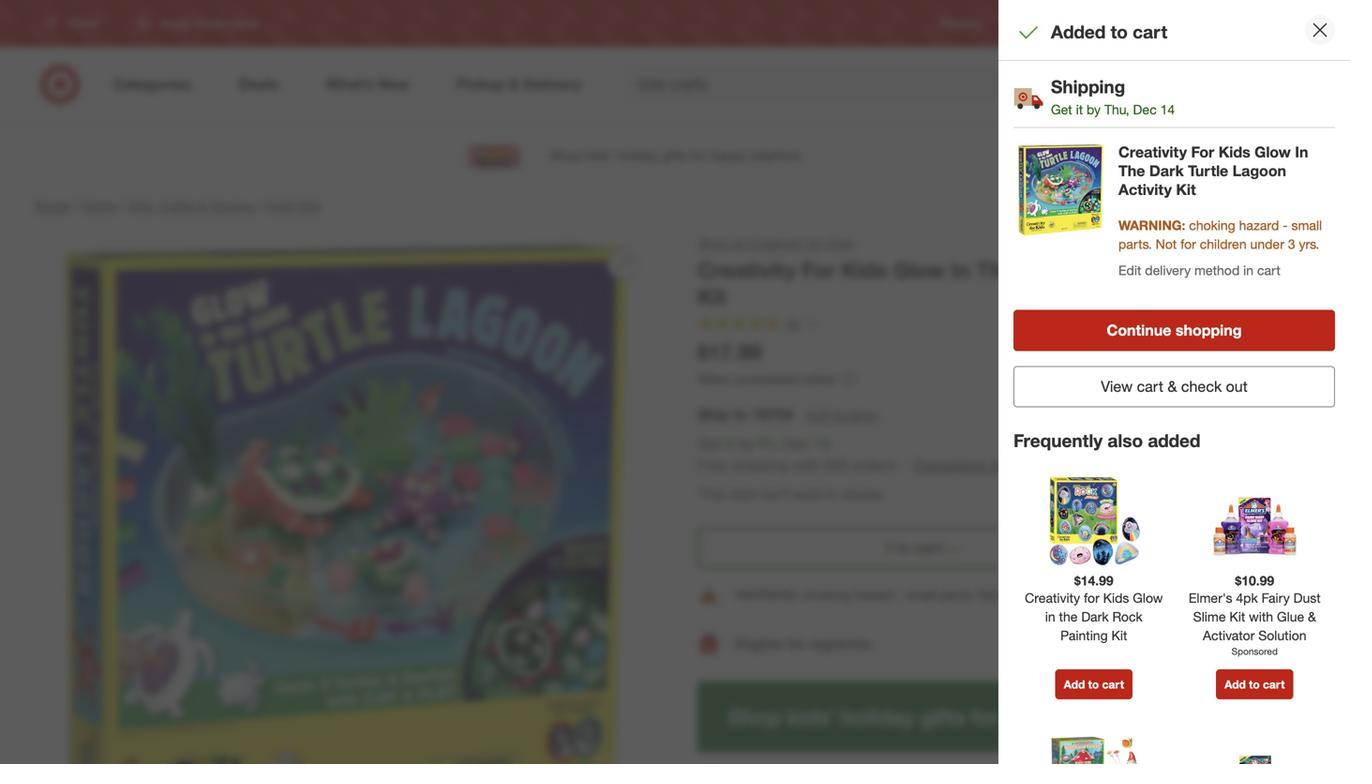 Task type: vqa. For each thing, say whether or not it's contained in the screenshot.
Added to cart
yes



Task type: describe. For each thing, give the bounding box(es) containing it.
dark inside shop all creativity for kids creativity for kids glow in the dark turtle lagoon activity kit
[[1021, 257, 1070, 283]]

creativity down all
[[698, 257, 796, 283]]

1 vertical spatial not
[[978, 587, 999, 603]]

delivery
[[1145, 262, 1191, 279]]

the
[[1059, 608, 1078, 625]]

1 vertical spatial children
[[1022, 587, 1069, 603]]

activator
[[1203, 627, 1255, 643]]

4pk
[[1236, 590, 1258, 606]]

0 horizontal spatial choking
[[804, 587, 850, 603]]

with inside get it by fri, dec 15 free shipping with $35 orders - exclusions apply.
[[793, 456, 821, 474]]

eligible for registries
[[735, 635, 871, 653]]

children inside 'choking hazard - small parts. not for children under 3 yrs.'
[[1200, 236, 1247, 252]]

- inside 'choking hazard - small parts. not for children under 3 yrs.'
[[1283, 217, 1288, 234]]

arts,
[[129, 198, 156, 214]]

parts. inside 'choking hazard - small parts. not for children under 3 yrs.'
[[1119, 236, 1152, 252]]

lagoon inside shop all creativity for kids creativity for kids glow in the dark turtle lagoon activity kit
[[1140, 257, 1218, 283]]

in inside shop all creativity for kids creativity for kids glow in the dark turtle lagoon activity kit
[[951, 257, 970, 283]]

shipping
[[731, 456, 789, 474]]

activity inside creativity for kids glow in the dark turtle lagoon activity kit
[[1119, 181, 1172, 199]]

& inside $10.99 elmer's 4pk fairy dust slime kit with glue & activator solution sponsored
[[1308, 608, 1316, 625]]

add inside button
[[1262, 637, 1283, 651]]

view
[[1101, 377, 1133, 396]]

kits
[[299, 198, 321, 214]]

for left $14.99 creativity for kids glow in the dark rock painting kit
[[1002, 587, 1018, 603]]

1 vertical spatial 3
[[1110, 587, 1117, 603]]

dust
[[1294, 590, 1321, 606]]

slime
[[1193, 608, 1226, 625]]

2 / from the left
[[121, 198, 125, 214]]

$10.99
[[1235, 572, 1274, 589]]

added to cart
[[1051, 21, 1168, 43]]

add to cart for elmer's 4pk fairy dust slime kit with glue & activator solution
[[1225, 678, 1285, 692]]

$14.99
[[1074, 572, 1114, 589]]

the inside creativity for kids glow in the dark turtle lagoon activity kit
[[1119, 162, 1145, 180]]

not inside 'choking hazard - small parts. not for children under 3 yrs.'
[[1156, 236, 1177, 252]]

isn't
[[763, 485, 789, 503]]

0 horizontal spatial under
[[1072, 587, 1106, 603]]

it inside get it by fri, dec 15 free shipping with $35 orders - exclusions apply.
[[726, 435, 734, 453]]

target / home / arts, crafts & sewing / craft kits
[[34, 198, 321, 214]]

in inside $14.99 creativity for kids glow in the dark rock painting kit
[[1045, 608, 1055, 625]]

frequently
[[1014, 430, 1103, 452]]

ship to 78704
[[698, 406, 794, 424]]

method
[[1194, 262, 1240, 279]]

0 vertical spatial advertisement region
[[19, 133, 1331, 178]]

ad
[[1051, 16, 1065, 30]]

redcard link
[[1095, 15, 1140, 31]]

find stores link
[[1263, 15, 1320, 31]]

exclusions apply. link
[[914, 456, 1030, 474]]

78704
[[752, 406, 794, 424]]

home link
[[82, 198, 117, 214]]

weekly
[[1012, 16, 1048, 30]]

yrs. inside 'choking hazard - small parts. not for children under 3 yrs.'
[[1299, 236, 1320, 252]]

find stores
[[1263, 16, 1320, 30]]

home
[[82, 198, 117, 214]]

add item
[[1262, 637, 1308, 651]]

0 vertical spatial &
[[199, 198, 207, 214]]

stores
[[842, 485, 883, 503]]

1 vertical spatial small
[[906, 587, 937, 603]]

add item button
[[1237, 629, 1316, 659]]

shop
[[698, 235, 729, 252]]

0 horizontal spatial yrs.
[[1121, 587, 1141, 603]]

sold
[[793, 485, 822, 503]]

$35
[[825, 456, 849, 474]]

32
[[786, 315, 800, 332]]

creativity for kids plant & grow woodland forest garden art kit image
[[1047, 733, 1141, 764]]

kit inside shop all creativity for kids creativity for kids glow in the dark turtle lagoon activity kit
[[698, 284, 726, 310]]

small inside 'choking hazard - small parts. not for children under 3 yrs.'
[[1292, 217, 1322, 234]]

crafts
[[160, 198, 195, 214]]

thu,
[[1104, 101, 1130, 117]]

all
[[732, 235, 745, 252]]

item for this
[[730, 485, 759, 503]]

registry link
[[940, 15, 982, 31]]

weekly ad link
[[1012, 15, 1065, 31]]

creativity for kids glow in the dark turtle lagoon activity kit, 1 of 14 image
[[34, 234, 653, 764]]

1 vertical spatial &
[[1168, 377, 1177, 396]]

3 / from the left
[[258, 198, 262, 214]]

by inside the shipping get it by thu, dec 14
[[1087, 101, 1101, 117]]

creativity for kids glow in the dark rock painting kit image
[[1047, 475, 1141, 568]]

painting
[[1061, 627, 1108, 643]]

edit delivery method in cart
[[1119, 262, 1281, 279]]

out
[[1226, 377, 1248, 396]]

shipping get it by thu, dec 14
[[1051, 76, 1175, 117]]

kids inside $14.99 creativity for kids glow in the dark rock painting kit
[[1103, 590, 1129, 606]]

solution
[[1258, 627, 1307, 643]]

search button
[[1081, 64, 1126, 109]]

purchased
[[735, 371, 798, 387]]

warning: for warning:
[[1119, 217, 1186, 234]]

also
[[1108, 430, 1143, 452]]

14
[[1160, 101, 1175, 117]]

ship
[[698, 406, 729, 424]]

1 vertical spatial advertisement region
[[698, 681, 1316, 753]]

view cart & check out
[[1101, 377, 1248, 396]]

added
[[1148, 430, 1201, 452]]

with inside $10.99 elmer's 4pk fairy dust slime kit with glue & activator solution sponsored
[[1249, 608, 1273, 625]]

exclusions
[[914, 456, 986, 474]]

choking hazard - small parts. not for children under 3 yrs.
[[1119, 217, 1322, 252]]

by inside get it by fri, dec 15 free shipping with $35 orders - exclusions apply.
[[738, 435, 754, 453]]

this
[[698, 485, 725, 503]]

craft kits link
[[266, 198, 321, 214]]

location
[[832, 407, 879, 424]]

kids inside creativity for kids glow in the dark turtle lagoon activity kit
[[1219, 143, 1251, 161]]

creativity for kids glow in the dark turtle lagoon activity kit image
[[1014, 143, 1107, 237]]

activity inside shop all creativity for kids creativity for kids glow in the dark turtle lagoon activity kit
[[1224, 257, 1300, 283]]

edit location
[[806, 407, 879, 424]]

dialog containing added to cart
[[999, 0, 1350, 764]]

orders
[[853, 456, 896, 474]]

shop all creativity for kids creativity for kids glow in the dark turtle lagoon activity kit
[[698, 235, 1300, 310]]

find
[[1263, 16, 1285, 30]]

continue shopping
[[1107, 321, 1242, 339]]

registry
[[940, 16, 982, 30]]

$14.99 creativity for kids glow in the dark rock painting kit
[[1025, 572, 1163, 643]]

view cart & check out link
[[1014, 366, 1335, 407]]

turtle inside shop all creativity for kids creativity for kids glow in the dark turtle lagoon activity kit
[[1076, 257, 1134, 283]]

sponsored
[[1232, 645, 1278, 657]]

dark inside $14.99 creativity for kids glow in the dark rock painting kit
[[1081, 608, 1109, 625]]



Task type: locate. For each thing, give the bounding box(es) containing it.
for inside shop all creativity for kids creativity for kids glow in the dark turtle lagoon activity kit
[[808, 235, 824, 252]]

1 vertical spatial the
[[976, 257, 1015, 283]]

1 vertical spatial dark
[[1021, 257, 1070, 283]]

for inside creativity for kids glow in the dark turtle lagoon activity kit
[[1191, 143, 1214, 161]]

dark up painting
[[1081, 608, 1109, 625]]

2 horizontal spatial &
[[1308, 608, 1316, 625]]

edit
[[1119, 262, 1141, 279], [806, 407, 829, 424]]

0 vertical spatial yrs.
[[1299, 236, 1320, 252]]

turtle left the delivery
[[1076, 257, 1134, 283]]

0 horizontal spatial in
[[951, 257, 970, 283]]

continue shopping button
[[1014, 310, 1335, 351]]

0 vertical spatial with
[[793, 456, 821, 474]]

add to cart button for creativity for kids glow in the dark rock painting kit
[[1055, 670, 1133, 700]]

1 horizontal spatial for
[[1191, 143, 1214, 161]]

choking up registries
[[804, 587, 850, 603]]

it inside the shipping get it by thu, dec 14
[[1076, 101, 1083, 117]]

2 vertical spatial -
[[897, 587, 903, 603]]

weekly ad
[[1012, 16, 1065, 30]]

turtle up 'choking hazard - small parts. not for children under 3 yrs.'
[[1188, 162, 1228, 180]]

in right the method
[[1243, 262, 1254, 279]]

0 horizontal spatial with
[[793, 456, 821, 474]]

1 horizontal spatial add to cart
[[1225, 678, 1285, 692]]

1 vertical spatial it
[[726, 435, 734, 453]]

1 horizontal spatial the
[[1119, 162, 1145, 180]]

children up the
[[1022, 587, 1069, 603]]

kit up 'choking hazard - small parts. not for children under 3 yrs.'
[[1176, 181, 1196, 199]]

0 horizontal spatial in
[[826, 485, 838, 503]]

search
[[1081, 77, 1126, 95]]

0 vertical spatial parts.
[[1119, 236, 1152, 252]]

to right ship
[[733, 406, 748, 424]]

2 vertical spatial dark
[[1081, 608, 1109, 625]]

shipping
[[1051, 76, 1125, 98]]

1 vertical spatial under
[[1072, 587, 1106, 603]]

in inside creativity for kids glow in the dark turtle lagoon activity kit
[[1295, 143, 1308, 161]]

1 vertical spatial dec
[[783, 435, 810, 453]]

for up 'choking hazard - small parts. not for children under 3 yrs.'
[[1191, 143, 1214, 161]]

2 add to cart button from the left
[[1216, 670, 1293, 700]]

0 horizontal spatial 3
[[1110, 587, 1117, 603]]

lagoon
[[1233, 162, 1286, 180], [1140, 257, 1218, 283]]

2 add to cart from the left
[[1225, 678, 1285, 692]]

redcard
[[1095, 16, 1140, 30]]

dec left 14
[[1133, 101, 1157, 117]]

edit for edit delivery method in cart
[[1119, 262, 1141, 279]]

0 horizontal spatial get
[[698, 435, 722, 453]]

item left isn't
[[730, 485, 759, 503]]

- inside get it by fri, dec 15 free shipping with $35 orders - exclusions apply.
[[901, 456, 906, 474]]

warning: up the delivery
[[1119, 217, 1186, 234]]

item inside button
[[1286, 637, 1308, 651]]

0 horizontal spatial edit
[[806, 407, 829, 424]]

item for add
[[1286, 637, 1308, 651]]

dialog
[[999, 0, 1350, 764]]

shopping
[[1176, 321, 1242, 339]]

add for elmer's 4pk fairy dust slime kit with glue & activator solution
[[1225, 678, 1246, 692]]

0 horizontal spatial /
[[73, 198, 78, 214]]

1 vertical spatial parts.
[[940, 587, 974, 603]]

children up the method
[[1200, 236, 1247, 252]]

add for creativity for kids glow in the dark rock painting kit
[[1064, 678, 1085, 692]]

1 vertical spatial yrs.
[[1121, 587, 1141, 603]]

dark down 14
[[1149, 162, 1184, 180]]

kit down rock
[[1112, 627, 1127, 643]]

activity
[[1119, 181, 1172, 199], [1224, 257, 1300, 283]]

edit up 15
[[806, 407, 829, 424]]

hazard up the method
[[1239, 217, 1279, 234]]

glow inside $14.99 creativity for kids glow in the dark rock painting kit
[[1133, 590, 1163, 606]]

2 horizontal spatial dark
[[1149, 162, 1184, 180]]

glow inside creativity for kids glow in the dark turtle lagoon activity kit
[[1255, 143, 1291, 161]]

1 vertical spatial item
[[1286, 637, 1308, 651]]

add to cart down sponsored
[[1225, 678, 1285, 692]]

frequently also added
[[1014, 430, 1201, 452]]

0 horizontal spatial &
[[199, 198, 207, 214]]

it up 'free'
[[726, 435, 734, 453]]

with
[[793, 456, 821, 474], [1249, 608, 1273, 625]]

0 vertical spatial glow
[[1255, 143, 1291, 161]]

with down 15
[[793, 456, 821, 474]]

add
[[1262, 637, 1283, 651], [1064, 678, 1085, 692], [1225, 678, 1246, 692]]

kit up activator
[[1230, 608, 1245, 625]]

1 horizontal spatial item
[[1286, 637, 1308, 651]]

when
[[698, 371, 732, 387]]

sewing
[[211, 198, 254, 214]]

activity down 14
[[1119, 181, 1172, 199]]

1 add to cart button from the left
[[1055, 670, 1133, 700]]

add to cart
[[1064, 678, 1124, 692], [1225, 678, 1285, 692]]

under inside 'choking hazard - small parts. not for children under 3 yrs.'
[[1250, 236, 1284, 252]]

registries
[[810, 635, 871, 653]]

1 vertical spatial -
[[901, 456, 906, 474]]

added
[[1051, 21, 1106, 43]]

edit inside dialog
[[1119, 262, 1141, 279]]

1 vertical spatial lagoon
[[1140, 257, 1218, 283]]

continue
[[1107, 321, 1171, 339]]

1 horizontal spatial choking
[[1189, 217, 1235, 234]]

glue
[[1277, 608, 1304, 625]]

online
[[801, 371, 837, 387]]

0 vertical spatial choking
[[1189, 217, 1235, 234]]

0 horizontal spatial children
[[1022, 587, 1069, 603]]

1 / from the left
[[73, 198, 78, 214]]

0 vertical spatial hazard
[[1239, 217, 1279, 234]]

2 horizontal spatial in
[[1243, 262, 1254, 279]]

0 horizontal spatial for
[[802, 257, 835, 283]]

1 horizontal spatial it
[[1076, 101, 1083, 117]]

& left the check
[[1168, 377, 1177, 396]]

elmer's 4pk fairy dust slime kit with glue & activator solution image
[[1208, 475, 1302, 568]]

in
[[1295, 143, 1308, 161], [951, 257, 970, 283]]

/ left craft
[[258, 198, 262, 214]]

arts, crafts & sewing link
[[129, 198, 254, 214]]

edit left the delivery
[[1119, 262, 1141, 279]]

-
[[1283, 217, 1288, 234], [901, 456, 906, 474], [897, 587, 903, 603]]

creativity down 14
[[1119, 143, 1187, 161]]

0 vertical spatial in
[[1243, 262, 1254, 279]]

fri,
[[759, 435, 779, 453]]

1 horizontal spatial with
[[1249, 608, 1273, 625]]

add down glue
[[1262, 637, 1283, 651]]

kit down shop
[[698, 284, 726, 310]]

lagoon inside creativity for kids glow in the dark turtle lagoon activity kit
[[1233, 162, 1286, 180]]

eligible
[[735, 635, 783, 653]]

for up 32 link
[[802, 257, 835, 283]]

1 vertical spatial choking
[[804, 587, 850, 603]]

1 horizontal spatial glow
[[1133, 590, 1163, 606]]

add to cart button for elmer's 4pk fairy dust slime kit with glue & activator solution
[[1216, 670, 1293, 700]]

3 inside 'choking hazard - small parts. not for children under 3 yrs.'
[[1288, 236, 1295, 252]]

1 vertical spatial by
[[738, 435, 754, 453]]

hazard inside 'choking hazard - small parts. not for children under 3 yrs.'
[[1239, 217, 1279, 234]]

add to cart button down painting
[[1055, 670, 1133, 700]]

item
[[730, 485, 759, 503], [1286, 637, 1308, 651]]

0 horizontal spatial dec
[[783, 435, 810, 453]]

edit inside edit location button
[[806, 407, 829, 424]]

0 vertical spatial item
[[730, 485, 759, 503]]

for
[[808, 235, 824, 252], [1181, 236, 1196, 252], [1002, 587, 1018, 603], [1084, 590, 1100, 606], [787, 635, 805, 653]]

1 horizontal spatial in
[[1045, 608, 1055, 625]]

warning: for warning: choking hazard - small parts. not for children under 3 yrs.
[[735, 587, 800, 603]]

1 horizontal spatial yrs.
[[1299, 236, 1320, 252]]

for down $14.99
[[1084, 590, 1100, 606]]

choking
[[1189, 217, 1235, 234], [804, 587, 850, 603]]

to right added
[[1111, 21, 1128, 43]]

hazard up registries
[[854, 587, 894, 603]]

0 horizontal spatial add to cart
[[1064, 678, 1124, 692]]

for inside shop all creativity for kids creativity for kids glow in the dark turtle lagoon activity kit
[[802, 257, 835, 283]]

under
[[1250, 236, 1284, 252], [1072, 587, 1106, 603]]

target
[[34, 198, 70, 214]]

1 horizontal spatial 3
[[1288, 236, 1295, 252]]

rock
[[1112, 608, 1143, 625]]

check
[[1181, 377, 1222, 396]]

warning: choking hazard - small parts. not for children under 3 yrs.
[[735, 587, 1141, 603]]

dark down creativity for kids glow in the dark turtle lagoon activity kit image
[[1021, 257, 1070, 283]]

add down painting
[[1064, 678, 1085, 692]]

for inside $14.99 creativity for kids glow in the dark rock painting kit
[[1084, 590, 1100, 606]]

creativity inside creativity for kids glow in the dark turtle lagoon activity kit
[[1119, 143, 1187, 161]]

0 vertical spatial under
[[1250, 236, 1284, 252]]

lagoon down 'choking hazard - small parts. not for children under 3 yrs.'
[[1140, 257, 1218, 283]]

kit
[[1176, 181, 1196, 199], [698, 284, 726, 310], [1230, 608, 1245, 625], [1112, 627, 1127, 643]]

get it by fri, dec 15 free shipping with $35 orders - exclusions apply.
[[698, 435, 1030, 474]]

/ left home
[[73, 198, 78, 214]]

1 horizontal spatial warning:
[[1119, 217, 1186, 234]]

craft
[[266, 198, 295, 214]]

0 vertical spatial warning:
[[1119, 217, 1186, 234]]

$17.99
[[698, 339, 762, 365]]

0 vertical spatial edit
[[1119, 262, 1141, 279]]

for right all
[[808, 235, 824, 252]]

1 vertical spatial get
[[698, 435, 722, 453]]

for up edit delivery method in cart
[[1181, 236, 1196, 252]]

parts.
[[1119, 236, 1152, 252], [940, 587, 974, 603]]

32 link
[[698, 315, 819, 336]]

0 horizontal spatial hazard
[[854, 587, 894, 603]]

under up the
[[1072, 587, 1106, 603]]

kids
[[1219, 143, 1251, 161], [827, 235, 853, 252], [841, 257, 887, 283], [1103, 590, 1129, 606]]

2 vertical spatial in
[[1045, 608, 1055, 625]]

this item isn't sold in stores
[[698, 485, 883, 503]]

get down shipping
[[1051, 101, 1072, 117]]

for
[[1191, 143, 1214, 161], [802, 257, 835, 283]]

glow inside shop all creativity for kids creativity for kids glow in the dark turtle lagoon activity kit
[[893, 257, 945, 283]]

edit location button
[[805, 405, 880, 426]]

elmer's 4pk jungle jam slime kit with glue & activator solution image
[[1208, 733, 1302, 764]]

1 vertical spatial activity
[[1224, 257, 1300, 283]]

1 horizontal spatial add to cart button
[[1216, 670, 1293, 700]]

get up 'free'
[[698, 435, 722, 453]]

1 vertical spatial warning:
[[735, 587, 800, 603]]

to
[[1111, 21, 1128, 43], [733, 406, 748, 424], [1088, 678, 1099, 692], [1249, 678, 1260, 692]]

kit inside $10.99 elmer's 4pk fairy dust slime kit with glue & activator solution sponsored
[[1230, 608, 1245, 625]]

in right sold
[[826, 485, 838, 503]]

add to cart down painting
[[1064, 678, 1124, 692]]

elmer's
[[1189, 590, 1232, 606]]

0 vertical spatial get
[[1051, 101, 1072, 117]]

& down dust
[[1308, 608, 1316, 625]]

& right crafts
[[199, 198, 207, 214]]

dec inside the shipping get it by thu, dec 14
[[1133, 101, 1157, 117]]

0 horizontal spatial warning:
[[735, 587, 800, 603]]

0 vertical spatial for
[[1191, 143, 1214, 161]]

add to cart button down sponsored
[[1216, 670, 1293, 700]]

get inside the shipping get it by thu, dec 14
[[1051, 101, 1072, 117]]

0 vertical spatial dec
[[1133, 101, 1157, 117]]

edit for edit location
[[806, 407, 829, 424]]

15
[[814, 435, 831, 453]]

0 horizontal spatial add to cart button
[[1055, 670, 1133, 700]]

add down sponsored
[[1225, 678, 1246, 692]]

0 vertical spatial turtle
[[1188, 162, 1228, 180]]

add to cart for creativity for kids glow in the dark rock painting kit
[[1064, 678, 1124, 692]]

dec left 15
[[783, 435, 810, 453]]

free
[[698, 456, 727, 474]]

creativity inside $14.99 creativity for kids glow in the dark rock painting kit
[[1025, 590, 1080, 606]]

1 vertical spatial with
[[1249, 608, 1273, 625]]

1 horizontal spatial add
[[1225, 678, 1246, 692]]

0 vertical spatial -
[[1283, 217, 1288, 234]]

to down painting
[[1088, 678, 1099, 692]]

2 vertical spatial &
[[1308, 608, 1316, 625]]

choking inside 'choking hazard - small parts. not for children under 3 yrs.'
[[1189, 217, 1235, 234]]

item down glue
[[1286, 637, 1308, 651]]

0 horizontal spatial it
[[726, 435, 734, 453]]

warning: up eligible
[[735, 587, 800, 603]]

0 horizontal spatial add
[[1064, 678, 1085, 692]]

0 horizontal spatial parts.
[[940, 587, 974, 603]]

by left fri,
[[738, 435, 754, 453]]

0 horizontal spatial glow
[[893, 257, 945, 283]]

What can we help you find? suggestions appear below search field
[[627, 64, 1094, 105]]

lagoon up 'choking hazard - small parts. not for children under 3 yrs.'
[[1233, 162, 1286, 180]]

kit inside creativity for kids glow in the dark turtle lagoon activity kit
[[1176, 181, 1196, 199]]

3
[[1288, 236, 1295, 252], [1110, 587, 1117, 603]]

when purchased online
[[698, 371, 837, 387]]

turtle inside creativity for kids glow in the dark turtle lagoon activity kit
[[1188, 162, 1228, 180]]

0 vertical spatial dark
[[1149, 162, 1184, 180]]

/ left arts,
[[121, 198, 125, 214]]

0 vertical spatial lagoon
[[1233, 162, 1286, 180]]

0 horizontal spatial small
[[906, 587, 937, 603]]

activity down 'choking hazard - small parts. not for children under 3 yrs.'
[[1224, 257, 1300, 283]]

2 horizontal spatial /
[[258, 198, 262, 214]]

advertisement region
[[19, 133, 1331, 178], [698, 681, 1316, 753]]

creativity right all
[[749, 235, 804, 252]]

dark inside creativity for kids glow in the dark turtle lagoon activity kit
[[1149, 162, 1184, 180]]

1 horizontal spatial by
[[1087, 101, 1101, 117]]

2 horizontal spatial add
[[1262, 637, 1283, 651]]

get inside get it by fri, dec 15 free shipping with $35 orders - exclusions apply.
[[698, 435, 722, 453]]

0 horizontal spatial the
[[976, 257, 1015, 283]]

0 horizontal spatial turtle
[[1076, 257, 1134, 283]]

to down sponsored
[[1249, 678, 1260, 692]]

0 vertical spatial small
[[1292, 217, 1322, 234]]

stores
[[1288, 16, 1320, 30]]

by down shipping
[[1087, 101, 1101, 117]]

cart
[[1133, 21, 1168, 43], [1257, 262, 1281, 279], [1137, 377, 1164, 396], [1102, 678, 1124, 692], [1263, 678, 1285, 692]]

1 horizontal spatial lagoon
[[1233, 162, 1286, 180]]

1 add to cart from the left
[[1064, 678, 1124, 692]]

1 vertical spatial in
[[826, 485, 838, 503]]

apply.
[[990, 456, 1030, 474]]

dec
[[1133, 101, 1157, 117], [783, 435, 810, 453]]

for inside 'choking hazard - small parts. not for children under 3 yrs.'
[[1181, 236, 1196, 252]]

it down shipping
[[1076, 101, 1083, 117]]

choking up the method
[[1189, 217, 1235, 234]]

in left the
[[1045, 608, 1055, 625]]

the
[[1119, 162, 1145, 180], [976, 257, 1015, 283]]

the inside shop all creativity for kids creativity for kids glow in the dark turtle lagoon activity kit
[[976, 257, 1015, 283]]

0 vertical spatial children
[[1200, 236, 1247, 252]]

target link
[[34, 198, 70, 214]]

creativity up the
[[1025, 590, 1080, 606]]

1 horizontal spatial activity
[[1224, 257, 1300, 283]]

under up edit delivery method in cart
[[1250, 236, 1284, 252]]

creativity
[[1119, 143, 1187, 161], [749, 235, 804, 252], [698, 257, 796, 283], [1025, 590, 1080, 606]]

2 horizontal spatial glow
[[1255, 143, 1291, 161]]

with down 4pk
[[1249, 608, 1273, 625]]

0 vertical spatial activity
[[1119, 181, 1172, 199]]

dec inside get it by fri, dec 15 free shipping with $35 orders - exclusions apply.
[[783, 435, 810, 453]]

&
[[199, 198, 207, 214], [1168, 377, 1177, 396], [1308, 608, 1316, 625]]

1 vertical spatial glow
[[893, 257, 945, 283]]

turtle
[[1188, 162, 1228, 180], [1076, 257, 1134, 283]]

0 vertical spatial it
[[1076, 101, 1083, 117]]

1 vertical spatial turtle
[[1076, 257, 1134, 283]]

creativity for kids glow in the dark turtle lagoon activity kit
[[1119, 143, 1308, 199]]

for right eligible
[[787, 635, 805, 653]]

0 horizontal spatial not
[[978, 587, 999, 603]]

1 horizontal spatial edit
[[1119, 262, 1141, 279]]

kit inside $14.99 creativity for kids glow in the dark rock painting kit
[[1112, 627, 1127, 643]]

0 horizontal spatial item
[[730, 485, 759, 503]]

$10.99 elmer's 4pk fairy dust slime kit with glue & activator solution sponsored
[[1189, 572, 1321, 657]]

1 horizontal spatial under
[[1250, 236, 1284, 252]]



